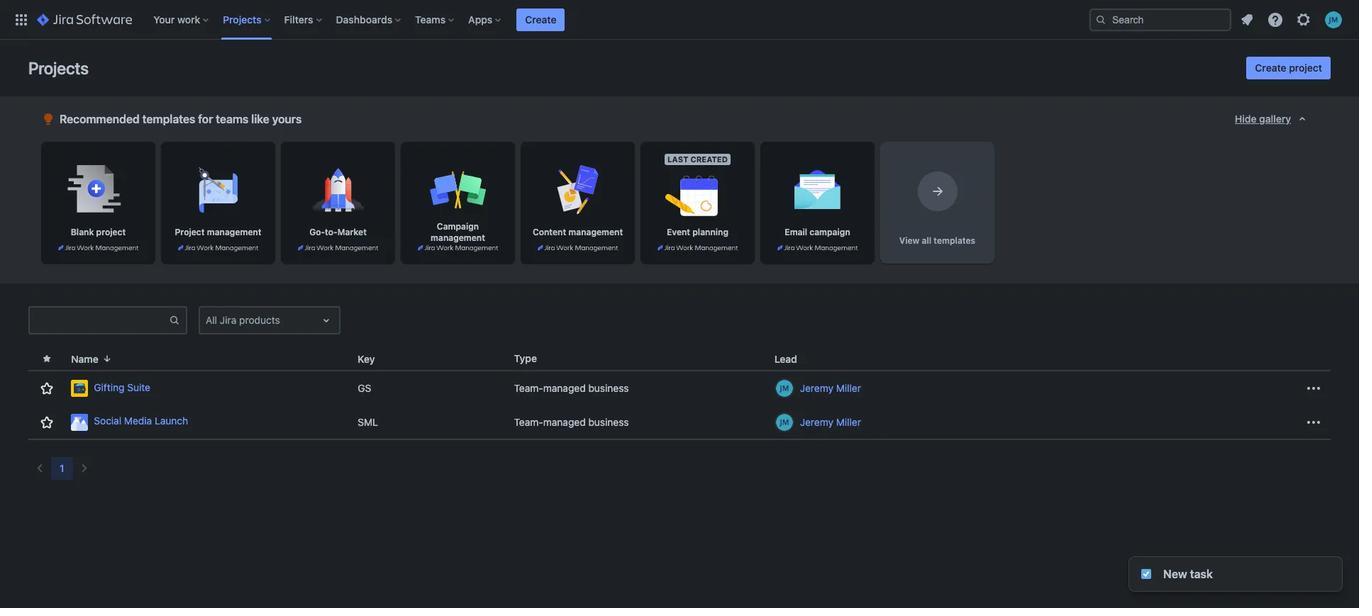 Task type: describe. For each thing, give the bounding box(es) containing it.
media
[[124, 415, 152, 427]]

primary element
[[9, 0, 1090, 39]]

create for create project
[[1256, 62, 1287, 74]]

projects inside dropdown button
[[223, 13, 262, 25]]

managed for sml
[[543, 416, 586, 428]]

dashboards
[[336, 13, 393, 25]]

teams
[[216, 113, 249, 126]]

team-managed business for sml
[[514, 416, 629, 428]]

view all templates
[[900, 236, 976, 246]]

apps button
[[464, 8, 507, 31]]

Search field
[[1090, 8, 1232, 31]]

name
[[71, 353, 99, 365]]

content management button
[[521, 142, 635, 264]]

gs
[[358, 383, 371, 395]]

last
[[668, 155, 689, 164]]

campaign
[[810, 227, 851, 238]]

social media launch
[[94, 415, 188, 427]]

business for sml
[[589, 416, 629, 428]]

1 more image from the top
[[1306, 380, 1323, 397]]

gifting suite link
[[71, 380, 346, 397]]

products
[[239, 314, 280, 326]]

1 button
[[51, 458, 73, 480]]

sml
[[358, 416, 378, 428]]

management for content
[[569, 227, 623, 238]]

lead
[[775, 353, 798, 365]]

your profile and settings image
[[1326, 11, 1343, 28]]

gifting suite
[[94, 382, 150, 394]]

recommended
[[60, 113, 140, 126]]

help image
[[1268, 11, 1285, 28]]

go-
[[310, 227, 325, 238]]

miller for sml
[[837, 416, 862, 428]]

project management button
[[161, 142, 275, 264]]

created
[[691, 155, 728, 164]]

social media launch link
[[71, 414, 346, 431]]

filters
[[284, 13, 313, 25]]

project for create project
[[1290, 62, 1323, 74]]

view all templates button
[[881, 142, 995, 264]]

yours
[[272, 113, 302, 126]]

all
[[206, 314, 217, 326]]

campaign management button
[[401, 142, 515, 264]]

notifications image
[[1239, 11, 1256, 28]]

event planning
[[667, 227, 729, 238]]

your
[[153, 13, 175, 25]]

market
[[338, 227, 367, 238]]

event
[[667, 227, 691, 238]]

recommended templates for teams like yours
[[60, 113, 302, 126]]

key button
[[352, 351, 392, 367]]

type
[[514, 353, 537, 365]]

apps
[[469, 13, 493, 25]]

project management
[[175, 227, 262, 238]]

jeremy for sml
[[800, 416, 834, 428]]

suite
[[127, 382, 150, 394]]

content
[[533, 227, 566, 238]]

work
[[177, 13, 200, 25]]

your work button
[[149, 8, 214, 31]]

teams
[[415, 13, 446, 25]]

your work
[[153, 13, 200, 25]]

create project button
[[1247, 57, 1331, 79]]

project for blank project
[[96, 227, 126, 238]]

projects button
[[219, 8, 276, 31]]

create project
[[1256, 62, 1323, 74]]

new task button
[[1130, 558, 1343, 592]]

jeremy for gs
[[800, 383, 834, 395]]

jeremy miller link for gs
[[800, 382, 862, 396]]

like
[[251, 113, 269, 126]]

blank project
[[71, 227, 126, 238]]

appswitcher icon image
[[13, 11, 30, 28]]



Task type: vqa. For each thing, say whether or not it's contained in the screenshot.
Recommended templates for teams like yours
yes



Task type: locate. For each thing, give the bounding box(es) containing it.
2 horizontal spatial management
[[569, 227, 623, 238]]

miller
[[837, 383, 862, 395], [837, 416, 862, 428]]

go-to-market
[[310, 227, 367, 238]]

jeremy miller for gs
[[800, 383, 862, 395]]

0 horizontal spatial management
[[207, 227, 262, 238]]

star gifting suite image
[[38, 380, 55, 397]]

miller for gs
[[837, 383, 862, 395]]

2 jeremy miller link from the top
[[800, 416, 862, 430]]

None text field
[[30, 311, 169, 331]]

1 business from the top
[[589, 383, 629, 395]]

2 managed from the top
[[543, 416, 586, 428]]

open image
[[318, 312, 335, 329]]

2 team- from the top
[[514, 416, 543, 428]]

banner
[[0, 0, 1360, 40]]

1 jeremy miller from the top
[[800, 383, 862, 395]]

managed
[[543, 383, 586, 395], [543, 416, 586, 428]]

jeremy miller link for sml
[[800, 416, 862, 430]]

1 team- from the top
[[514, 383, 543, 395]]

new task
[[1164, 568, 1214, 581]]

1 vertical spatial managed
[[543, 416, 586, 428]]

0 vertical spatial project
[[1290, 62, 1323, 74]]

1 jeremy miller link from the top
[[800, 382, 862, 396]]

management right content
[[569, 227, 623, 238]]

blank
[[71, 227, 94, 238]]

jeremy miller link
[[800, 382, 862, 396], [800, 416, 862, 430]]

all
[[922, 236, 932, 246]]

projects
[[223, 13, 262, 25], [28, 58, 89, 78]]

new
[[1164, 568, 1188, 581]]

filters button
[[280, 8, 328, 31]]

1 vertical spatial miller
[[837, 416, 862, 428]]

jira software image
[[37, 11, 132, 28], [37, 11, 132, 28]]

0 horizontal spatial projects
[[28, 58, 89, 78]]

create down help image
[[1256, 62, 1287, 74]]

1 horizontal spatial create
[[1256, 62, 1287, 74]]

1 team-managed business from the top
[[514, 383, 629, 395]]

jeremy miller
[[800, 383, 862, 395], [800, 416, 862, 428]]

business for gs
[[589, 383, 629, 395]]

1
[[60, 463, 64, 475]]

name button
[[66, 351, 118, 367]]

projects right 'work'
[[223, 13, 262, 25]]

1 jeremy from the top
[[800, 383, 834, 395]]

1 horizontal spatial projects
[[223, 13, 262, 25]]

2 jeremy miller from the top
[[800, 416, 862, 428]]

team- for sml
[[514, 416, 543, 428]]

templates
[[142, 113, 195, 126], [934, 236, 976, 246]]

0 vertical spatial team-
[[514, 383, 543, 395]]

hide gallery button
[[1227, 108, 1320, 131]]

management for campaign
[[431, 233, 485, 243]]

0 horizontal spatial templates
[[142, 113, 195, 126]]

create button
[[517, 8, 565, 31]]

1 horizontal spatial management
[[431, 233, 485, 243]]

blank project button
[[41, 142, 155, 264]]

0 horizontal spatial project
[[96, 227, 126, 238]]

0 vertical spatial business
[[589, 383, 629, 395]]

create inside primary element
[[525, 13, 557, 25]]

2 more image from the top
[[1306, 414, 1323, 431]]

planning
[[693, 227, 729, 238]]

management inside project management button
[[207, 227, 262, 238]]

team- for gs
[[514, 383, 543, 395]]

management right project
[[207, 227, 262, 238]]

templates left for
[[142, 113, 195, 126]]

0 vertical spatial managed
[[543, 383, 586, 395]]

templates inside button
[[934, 236, 976, 246]]

email
[[785, 227, 808, 238]]

campaign management
[[431, 221, 485, 243]]

task icon image
[[1141, 569, 1153, 581]]

jira work management image
[[58, 244, 139, 253], [58, 244, 139, 253], [178, 244, 259, 253], [178, 244, 259, 253], [298, 244, 378, 253], [298, 244, 378, 253], [418, 244, 498, 253], [418, 244, 498, 253], [538, 244, 618, 253], [538, 244, 618, 253], [658, 244, 738, 253], [658, 244, 738, 253], [778, 244, 858, 253], [778, 244, 858, 253]]

1 vertical spatial more image
[[1306, 414, 1323, 431]]

project right blank
[[96, 227, 126, 238]]

management inside campaign management "button"
[[431, 233, 485, 243]]

create
[[525, 13, 557, 25], [1256, 62, 1287, 74]]

1 vertical spatial projects
[[28, 58, 89, 78]]

projects down appswitcher icon
[[28, 58, 89, 78]]

templates right all
[[934, 236, 976, 246]]

1 vertical spatial team-
[[514, 416, 543, 428]]

0 vertical spatial projects
[[223, 13, 262, 25]]

1 vertical spatial team-managed business
[[514, 416, 629, 428]]

1 vertical spatial create
[[1256, 62, 1287, 74]]

0 vertical spatial templates
[[142, 113, 195, 126]]

campaign
[[437, 221, 479, 232]]

more image
[[1306, 380, 1323, 397], [1306, 414, 1323, 431]]

1 vertical spatial jeremy
[[800, 416, 834, 428]]

gifting
[[94, 382, 125, 394]]

star social media launch image
[[38, 414, 55, 431]]

all jira products
[[206, 314, 280, 326]]

last created
[[668, 155, 728, 164]]

project
[[175, 227, 205, 238]]

hide gallery
[[1236, 113, 1292, 125]]

launch
[[155, 415, 188, 427]]

0 vertical spatial more image
[[1306, 380, 1323, 397]]

management inside content management button
[[569, 227, 623, 238]]

task
[[1191, 568, 1214, 581]]

managed for gs
[[543, 383, 586, 395]]

view
[[900, 236, 920, 246]]

team-managed business
[[514, 383, 629, 395], [514, 416, 629, 428]]

team-managed business for gs
[[514, 383, 629, 395]]

social
[[94, 415, 121, 427]]

1 miller from the top
[[837, 383, 862, 395]]

settings image
[[1296, 11, 1313, 28]]

gallery
[[1260, 113, 1292, 125]]

1 vertical spatial templates
[[934, 236, 976, 246]]

banner containing your work
[[0, 0, 1360, 40]]

0 vertical spatial jeremy miller
[[800, 383, 862, 395]]

0 vertical spatial miller
[[837, 383, 862, 395]]

hide
[[1236, 113, 1257, 125]]

1 vertical spatial jeremy miller link
[[800, 416, 862, 430]]

team-
[[514, 383, 543, 395], [514, 416, 543, 428]]

key
[[358, 353, 375, 365]]

1 vertical spatial jeremy miller
[[800, 416, 862, 428]]

management
[[207, 227, 262, 238], [569, 227, 623, 238], [431, 233, 485, 243]]

0 vertical spatial team-managed business
[[514, 383, 629, 395]]

dashboards button
[[332, 8, 407, 31]]

2 team-managed business from the top
[[514, 416, 629, 428]]

2 business from the top
[[589, 416, 629, 428]]

to-
[[325, 227, 338, 238]]

previous image
[[31, 461, 48, 478]]

None text field
[[206, 314, 209, 328]]

0 horizontal spatial create
[[525, 13, 557, 25]]

project inside blank project button
[[96, 227, 126, 238]]

search image
[[1096, 14, 1107, 25]]

jira
[[220, 314, 237, 326]]

0 vertical spatial create
[[525, 13, 557, 25]]

management down campaign
[[431, 233, 485, 243]]

0 vertical spatial jeremy
[[800, 383, 834, 395]]

jeremy
[[800, 383, 834, 395], [800, 416, 834, 428]]

management for project
[[207, 227, 262, 238]]

create right apps "dropdown button" on the left of the page
[[525, 13, 557, 25]]

1 horizontal spatial templates
[[934, 236, 976, 246]]

2 jeremy from the top
[[800, 416, 834, 428]]

content management
[[533, 227, 623, 238]]

1 managed from the top
[[543, 383, 586, 395]]

business
[[589, 383, 629, 395], [589, 416, 629, 428]]

lead button
[[769, 351, 815, 367]]

jeremy miller for sml
[[800, 416, 862, 428]]

1 vertical spatial business
[[589, 416, 629, 428]]

next image
[[76, 461, 93, 478]]

email campaign button
[[761, 142, 875, 264]]

project inside create project button
[[1290, 62, 1323, 74]]

2 miller from the top
[[837, 416, 862, 428]]

for
[[198, 113, 213, 126]]

email campaign
[[785, 227, 851, 238]]

create for create
[[525, 13, 557, 25]]

0 vertical spatial jeremy miller link
[[800, 382, 862, 396]]

go-to-market button
[[281, 142, 395, 264]]

1 horizontal spatial project
[[1290, 62, 1323, 74]]

project
[[1290, 62, 1323, 74], [96, 227, 126, 238]]

1 vertical spatial project
[[96, 227, 126, 238]]

project down settings 'image'
[[1290, 62, 1323, 74]]

teams button
[[411, 8, 460, 31]]



